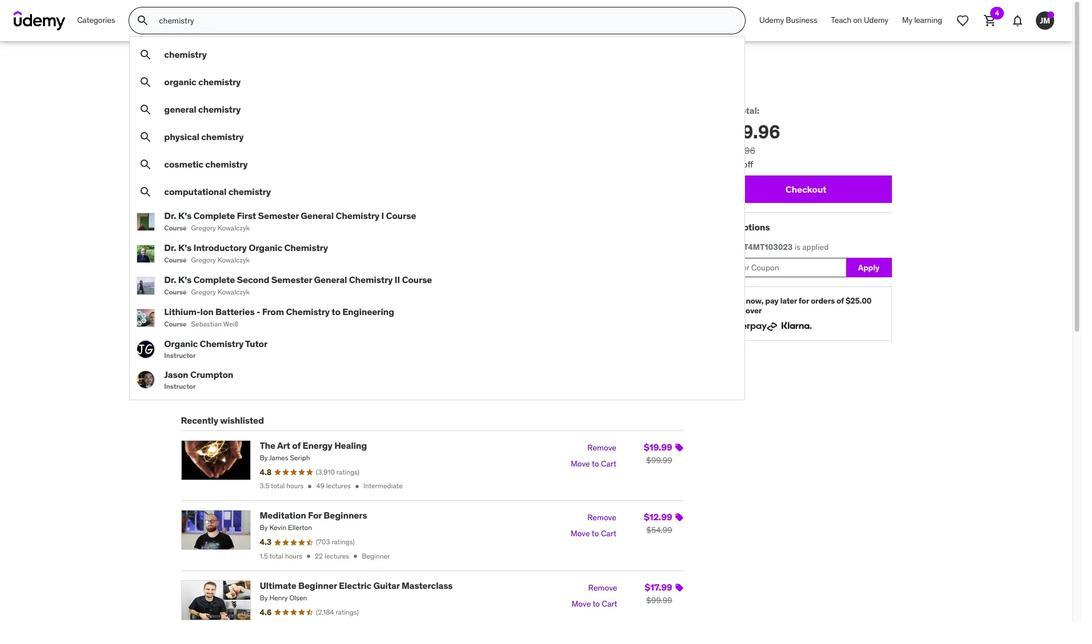 Task type: locate. For each thing, give the bounding box(es) containing it.
kowalczyk
[[218, 224, 250, 232], [218, 256, 250, 264], [218, 288, 250, 296]]

1.5
[[260, 242, 268, 251], [260, 552, 268, 560]]

medium image for computational chemistry
[[139, 185, 153, 199]]

1 horizontal spatial 10
[[338, 270, 348, 282]]

2 1.5 from the top
[[260, 552, 268, 560]]

udemy
[[760, 15, 784, 25], [864, 15, 889, 25]]

dr. down "computational"
[[164, 210, 176, 221]]

of inside buy now, pay later for orders of $25.00 and over
[[837, 296, 845, 306]]

kevin
[[270, 523, 287, 532]]

4 left courses on the top left
[[181, 105, 186, 116]]

1 vertical spatial move
[[571, 529, 590, 539]]

swift
[[357, 270, 380, 282], [296, 340, 319, 352]]

cart
[[291, 59, 338, 87], [235, 105, 253, 116], [601, 459, 617, 469], [601, 529, 617, 539], [602, 599, 618, 609]]

1.5 total hours down 4.3
[[260, 552, 303, 560]]

chemistry for general
[[198, 104, 241, 115]]

swift left 3:
[[296, 340, 319, 352]]

chemistry inside organic chemistry tutor instructor
[[200, 338, 244, 349]]

4.8
[[260, 467, 272, 477]]

dr. left introductory
[[164, 242, 176, 253]]

0 horizontal spatial ios
[[260, 340, 275, 352]]

k's inside 'dr. k's complete first semester general chemistry i course course gregory kowalczyk'
[[178, 210, 192, 221]]

remove move to cart for $12.99
[[571, 513, 617, 539]]

3
[[382, 270, 388, 282]]

2 the from the top
[[260, 440, 276, 451]]

dr. inside dr. k's complete second semester general chemistry ii course course gregory kowalczyk
[[164, 274, 176, 285]]

lectures down 3,910 ratings element
[[326, 482, 351, 490]]

total right 30
[[270, 312, 284, 321]]

1.5 down 4.3
[[260, 552, 268, 560]]

3 medium image from the top
[[139, 185, 153, 199]]

hours for for
[[285, 552, 303, 560]]

chemistry up organic
[[164, 49, 207, 60]]

udemy business link
[[753, 7, 825, 34]]

1 vertical spatial $99.99
[[647, 595, 673, 605]]

0 horizontal spatial and
[[309, 284, 321, 292]]

ratings) inside 3,910 ratings element
[[337, 468, 360, 476]]

1 vertical spatial k's
[[178, 242, 192, 253]]

0 horizontal spatial 10
[[277, 340, 287, 352]]

0 horizontal spatial &
[[289, 340, 294, 352]]

in inside how to release blocks in your energy with chakra clearing by amber andres
[[358, 200, 366, 211]]

coupon icon image right $17.99
[[675, 583, 684, 592]]

complete down computational chemistry
[[194, 210, 235, 221]]

0 vertical spatial ratings)
[[337, 468, 360, 476]]

coupon icon image
[[675, 443, 684, 452], [675, 513, 684, 522], [675, 583, 684, 592]]

kowalczyk up batteries
[[218, 288, 250, 296]]

over
[[746, 305, 762, 316]]

remove left $17.99
[[589, 583, 618, 593]]

total down amber
[[270, 242, 284, 251]]

0 horizontal spatial of
[[292, 440, 301, 451]]

1 horizontal spatial and
[[730, 305, 744, 316]]

xxsmall image
[[305, 243, 313, 251], [356, 313, 364, 321], [305, 553, 313, 561], [352, 553, 360, 561]]

categories
[[77, 15, 115, 25]]

the up rob on the left of the page
[[260, 270, 276, 282]]

guitar
[[374, 580, 400, 591]]

general for second
[[314, 274, 347, 285]]

0 vertical spatial &
[[350, 270, 356, 282]]

kowalczyk down first
[[218, 224, 250, 232]]

1 vertical spatial remove button
[[588, 510, 617, 526]]

1 vertical spatial the
[[260, 440, 276, 451]]

0 vertical spatial organic
[[249, 242, 283, 253]]

in left your
[[358, 200, 366, 211]]

1 $99.99 from the top
[[647, 455, 673, 465]]

1 vertical spatial coupon icon image
[[675, 513, 684, 522]]

1 horizontal spatial 4
[[996, 9, 1000, 17]]

complete inside dr. k's complete second semester general chemistry ii course course gregory kowalczyk
[[194, 274, 235, 285]]

4 for 4
[[996, 9, 1000, 17]]

0 vertical spatial from
[[262, 306, 284, 317]]

ratings) right (2,184 in the bottom left of the page
[[336, 608, 359, 616]]

and left over
[[730, 305, 744, 316]]

remove move to cart
[[571, 443, 617, 469], [571, 513, 617, 539], [572, 583, 618, 609]]

1.5 total hours down 'dr. k's complete first semester general chemistry i course course gregory kowalczyk'
[[260, 242, 303, 251]]

medium image for physical
[[139, 130, 153, 144]]

semester inside dr. k's complete second semester general chemistry ii course course gregory kowalczyk
[[271, 274, 312, 285]]

course inside the complete ios 10 & swift 3 developer course by rob percival and 1 other
[[435, 270, 465, 282]]

intermediate
[[364, 482, 403, 490]]

hours for art
[[287, 482, 304, 490]]

remove button left '$19.99'
[[588, 440, 617, 456]]

by left rob on the left of the page
[[260, 284, 268, 292]]

1 horizontal spatial energy
[[388, 200, 418, 211]]

instructor
[[164, 351, 196, 360], [164, 382, 196, 390]]

ratings)
[[337, 468, 360, 476], [332, 538, 355, 546], [336, 608, 359, 616]]

1 horizontal spatial &
[[350, 270, 356, 282]]

10
[[338, 270, 348, 282], [277, 340, 287, 352]]

by down how
[[260, 214, 268, 222]]

1 vertical spatial swift
[[296, 340, 319, 352]]

0 vertical spatial medium image
[[139, 48, 153, 62]]

percival
[[284, 284, 308, 292]]

1 k's from the top
[[178, 210, 192, 221]]

xxsmall image left 49
[[306, 483, 314, 491]]

total for the complete ios 10 & swift 3 developer course
[[270, 312, 284, 321]]

0 vertical spatial kowalczyk
[[218, 224, 250, 232]]

organic chemistry link
[[137, 69, 740, 96]]

2 vertical spatial medium image
[[139, 158, 153, 172]]

1 vertical spatial and
[[730, 305, 744, 316]]

1 dr. from the top
[[164, 210, 176, 221]]

lectures for ios
[[329, 312, 354, 321]]

medium image inside chemistry link
[[139, 48, 153, 62]]

1 vertical spatial organic
[[164, 338, 198, 349]]

0 vertical spatial in
[[225, 105, 233, 116]]

meditation for beginners by kevin ellerton
[[260, 510, 367, 532]]

chemistry up 4 courses in cart
[[198, 76, 241, 88]]

remove left '$19.99'
[[588, 443, 617, 453]]

udemy image
[[14, 11, 66, 30]]

1 vertical spatial instructor
[[164, 382, 196, 390]]

ratings) inside 703 ratings 'element'
[[332, 538, 355, 546]]

release
[[292, 200, 325, 211]]

remove for $12.99
[[588, 513, 617, 523]]

1 medium image from the top
[[139, 76, 153, 89]]

2 vertical spatial move
[[572, 599, 591, 609]]

instructor down jason
[[164, 382, 196, 390]]

semester for first
[[258, 210, 299, 221]]

1 vertical spatial in
[[358, 200, 366, 211]]

gregory up introductory
[[191, 224, 216, 232]]

xxsmall image for of
[[306, 483, 314, 491]]

0 vertical spatial $99.99
[[647, 455, 673, 465]]

first
[[237, 210, 256, 221]]

xxsmall image
[[305, 313, 313, 321], [306, 483, 314, 491], [353, 483, 361, 491]]

0 vertical spatial and
[[309, 284, 321, 292]]

hours left 22
[[285, 552, 303, 560]]

ios down 30
[[260, 340, 275, 352]]

beginners
[[324, 510, 367, 521]]

1 vertical spatial general
[[314, 274, 347, 285]]

0 vertical spatial medium image
[[139, 76, 153, 89]]

4 by from the top
[[260, 523, 268, 532]]

0 vertical spatial dr.
[[164, 210, 176, 221]]

chemistry for cosmetic
[[205, 159, 248, 170]]

0 vertical spatial beginner
[[355, 340, 393, 352]]

medium image
[[139, 76, 153, 89], [139, 130, 153, 144], [139, 158, 153, 172]]

in right courses on the top left
[[225, 105, 233, 116]]

2 $99.99 from the top
[[647, 595, 673, 605]]

kowalczyk down introductory
[[218, 256, 250, 264]]

k's for dr. k's complete second semester general chemistry ii course
[[178, 274, 192, 285]]

the art of energy healing link
[[260, 440, 367, 451]]

complete for first
[[194, 210, 235, 221]]

wishlisted
[[220, 414, 264, 426]]

medium image left general
[[139, 103, 153, 117]]

2 medium image from the top
[[139, 130, 153, 144]]

medium image inside general chemistry link
[[139, 103, 153, 117]]

xxsmall image for ios
[[305, 313, 313, 321]]

2 vertical spatial medium image
[[139, 185, 153, 199]]

1 vertical spatial of
[[292, 440, 301, 451]]

49
[[316, 482, 325, 490]]

2 medium image from the top
[[139, 103, 153, 117]]

chemistry inside 'dr. k's complete first semester general chemistry i course course gregory kowalczyk'
[[336, 210, 380, 221]]

k's
[[178, 210, 192, 221], [178, 242, 192, 253], [178, 274, 192, 285]]

by up 4.8
[[260, 453, 268, 462]]

2 instructor from the top
[[164, 382, 196, 390]]

5 by from the top
[[260, 594, 268, 602]]

1 1.5 total hours from the top
[[260, 242, 303, 251]]

k's inside dr. k's introductory organic chemistry course gregory kowalczyk
[[178, 242, 192, 253]]

complete up percival
[[278, 270, 319, 282]]

chemistry down weiß
[[200, 338, 244, 349]]

by left 'kevin'
[[260, 523, 268, 532]]

blocks
[[327, 200, 356, 211]]

subtotal: $59.96 $294.96 80% off
[[721, 105, 781, 170]]

0 vertical spatial 10
[[338, 270, 348, 282]]

complete inside the complete ios 10 & swift 3 developer course by rob percival and 1 other
[[278, 270, 319, 282]]

0 horizontal spatial energy
[[303, 440, 333, 451]]

0 vertical spatial the
[[260, 270, 276, 282]]

0 vertical spatial remove move to cart
[[571, 443, 617, 469]]

0 vertical spatial remove button
[[588, 440, 617, 456]]

1 horizontal spatial organic
[[249, 242, 283, 253]]

chemistry inside 'lithium-ion batteries - from chemistry to engineering course sebastian weiß'
[[286, 306, 330, 317]]

chemistry down percival
[[286, 306, 330, 317]]

dr. for dr. k's complete second semester general chemistry ii course
[[164, 274, 176, 285]]

beginner up olsen
[[298, 580, 337, 591]]

udemy left business
[[760, 15, 784, 25]]

healing
[[335, 440, 367, 451]]

1 instructor from the top
[[164, 351, 196, 360]]

organic inside organic chemistry tutor instructor
[[164, 338, 198, 349]]

rob
[[270, 284, 282, 292]]

of right 'orders'
[[837, 296, 845, 306]]

1 vertical spatial from
[[331, 340, 353, 352]]

medium image inside physical chemistry link
[[139, 130, 153, 144]]

2 vertical spatial ratings)
[[336, 608, 359, 616]]

now,
[[746, 296, 764, 306]]

1 vertical spatial ratings)
[[332, 538, 355, 546]]

0 horizontal spatial udemy
[[760, 15, 784, 25]]

lectures down 703 ratings 'element'
[[325, 552, 349, 560]]

total down 4.3
[[270, 552, 284, 560]]

3,910 ratings element
[[316, 468, 360, 477]]

to
[[281, 200, 290, 211], [332, 306, 341, 317], [395, 340, 404, 352], [592, 459, 599, 469], [592, 529, 599, 539], [593, 599, 600, 609]]

0 vertical spatial general
[[301, 210, 334, 221]]

2 vertical spatial kowalczyk
[[218, 288, 250, 296]]

checkout
[[786, 183, 827, 195]]

gregory up ion
[[191, 288, 216, 296]]

remove button for $19.99
[[588, 440, 617, 456]]

$99.99 inside $19.99 $99.99
[[647, 455, 673, 465]]

complete down introductory
[[194, 274, 235, 285]]

buy now, pay later for orders of $25.00 and over
[[730, 296, 872, 316]]

ultimate beginner electric guitar masterclass by henry olsen
[[260, 580, 453, 602]]

move for $12.99
[[571, 529, 590, 539]]

0 horizontal spatial in
[[225, 105, 233, 116]]

1 kowalczyk from the top
[[218, 224, 250, 232]]

1 vertical spatial dr.
[[164, 242, 176, 253]]

chemistry for physical
[[201, 131, 244, 143]]

complete for second
[[194, 274, 235, 285]]

dr.
[[164, 210, 176, 221], [164, 242, 176, 253], [164, 274, 176, 285]]

0 vertical spatial 4
[[996, 9, 1000, 17]]

k's down "computational"
[[178, 210, 192, 221]]

organic up jason
[[164, 338, 198, 349]]

$19.99
[[644, 441, 673, 453]]

dr. for dr. k's complete first semester general chemistry i course
[[164, 210, 176, 221]]

organic chemistry tutor instructor
[[164, 338, 268, 360]]

klarna image
[[782, 320, 812, 331]]

lectures for of
[[326, 482, 351, 490]]

for
[[799, 296, 810, 306]]

$17.99
[[645, 581, 673, 593]]

chemistry
[[164, 49, 207, 60], [198, 76, 241, 88], [198, 104, 241, 115], [201, 131, 244, 143], [205, 159, 248, 170], [229, 186, 271, 198]]

swift inside the complete ios 10 & swift 3 developer course by rob percival and 1 other
[[357, 270, 380, 282]]

lectures
[[325, 242, 350, 251], [329, 312, 354, 321], [326, 482, 351, 490], [325, 552, 349, 560]]

the for the complete ios 10 & swift 3 developer course
[[260, 270, 276, 282]]

by inside how to release blocks in your energy with chakra clearing by amber andres
[[260, 214, 268, 222]]

hours left '223'
[[285, 312, 303, 321]]

shopping cart with 4 items image
[[984, 14, 998, 27]]

chemistry up first
[[229, 186, 271, 198]]

gregory down introductory
[[191, 256, 216, 264]]

jason crumpton instructor
[[164, 369, 233, 390]]

3 dr. from the top
[[164, 274, 176, 285]]

0 vertical spatial 1.5 total hours
[[260, 242, 303, 251]]

energy up the seriph
[[303, 440, 333, 451]]

ratings) up 22 lectures
[[332, 538, 355, 546]]

paid
[[406, 340, 425, 352]]

organic down amber
[[249, 242, 283, 253]]

move to cart button for $12.99
[[571, 526, 617, 542]]

the left art
[[260, 440, 276, 451]]

and
[[309, 284, 321, 292], [730, 305, 744, 316]]

$99.99 down $17.99
[[647, 595, 673, 605]]

submit search image
[[136, 14, 150, 27]]

remove move to cart for $19.99
[[571, 443, 617, 469]]

$99.99 down '$19.99'
[[647, 455, 673, 465]]

2 vertical spatial k's
[[178, 274, 192, 285]]

general chemistry link
[[137, 96, 740, 124]]

& down '30 total hours'
[[289, 340, 294, 352]]

medium image left cosmetic
[[139, 158, 153, 172]]

the inside the complete ios 10 & swift 3 developer course by rob percival and 1 other
[[260, 270, 276, 282]]

medium image left "computational"
[[139, 185, 153, 199]]

coupon icon image for $12.99
[[675, 513, 684, 522]]

organic
[[249, 242, 283, 253], [164, 338, 198, 349]]

k's inside dr. k's complete second semester general chemistry ii course course gregory kowalczyk
[[178, 274, 192, 285]]

lectures right '223'
[[329, 312, 354, 321]]

chemistry left ii
[[349, 274, 393, 285]]

0 vertical spatial remove
[[588, 443, 617, 453]]

2 coupon icon image from the top
[[675, 513, 684, 522]]

1 vertical spatial energy
[[303, 440, 333, 451]]

10 up other
[[338, 270, 348, 282]]

0 horizontal spatial from
[[262, 306, 284, 317]]

10 inside the complete ios 10 & swift 3 developer course by rob percival and 1 other
[[338, 270, 348, 282]]

seriph
[[290, 453, 310, 462]]

2 vertical spatial beginner
[[298, 580, 337, 591]]

2 vertical spatial move to cart button
[[572, 596, 618, 612]]

10 right tutor
[[277, 340, 287, 352]]

0 vertical spatial semester
[[258, 210, 299, 221]]

xxsmall image left '223'
[[305, 313, 313, 321]]

recently wishlisted
[[181, 414, 264, 426]]

1 gregory from the top
[[191, 224, 216, 232]]

1 vertical spatial gregory
[[191, 256, 216, 264]]

1 vertical spatial medium image
[[139, 103, 153, 117]]

0 vertical spatial coupon icon image
[[675, 443, 684, 452]]

medium image
[[139, 48, 153, 62], [139, 103, 153, 117], [139, 185, 153, 199]]

$294.96
[[721, 145, 756, 156]]

my
[[903, 15, 913, 25]]

general inside dr. k's complete second semester general chemistry ii course course gregory kowalczyk
[[314, 274, 347, 285]]

from right 3:
[[331, 340, 353, 352]]

1 horizontal spatial swift
[[357, 270, 380, 282]]

1 horizontal spatial ios
[[321, 270, 336, 282]]

move for $19.99
[[571, 459, 590, 469]]

0 vertical spatial k's
[[178, 210, 192, 221]]

remove button left $17.99
[[589, 580, 618, 596]]

from right -
[[262, 306, 284, 317]]

and inside buy now, pay later for orders of $25.00 and over
[[730, 305, 744, 316]]

ratings) inside 2,184 ratings element
[[336, 608, 359, 616]]

dr. k's complete second semester general chemistry ii course course gregory kowalczyk
[[164, 274, 432, 296]]

1 vertical spatial 4
[[181, 105, 186, 116]]

swift left 3
[[357, 270, 380, 282]]

k's left introductory
[[178, 242, 192, 253]]

1.5 total hours
[[260, 242, 303, 251], [260, 552, 303, 560]]

1 vertical spatial 1.5
[[260, 552, 268, 560]]

energy inside the art of energy healing by james seriph
[[303, 440, 333, 451]]

udemy right on
[[864, 15, 889, 25]]

computational chemistry
[[164, 186, 271, 198]]

1 coupon icon image from the top
[[675, 443, 684, 452]]

2 vertical spatial remove
[[589, 583, 618, 593]]

orders
[[811, 296, 835, 306]]

remove button
[[588, 440, 617, 456], [588, 510, 617, 526], [589, 580, 618, 596]]

course inside 'lithium-ion batteries - from chemistry to engineering course sebastian weiß'
[[164, 320, 187, 328]]

1 medium image from the top
[[139, 48, 153, 62]]

1 vertical spatial kowalczyk
[[218, 256, 250, 264]]

all
[[366, 312, 374, 321]]

gregory inside dr. k's complete second semester general chemistry ii course course gregory kowalczyk
[[191, 288, 216, 296]]

2,184 ratings element
[[316, 608, 359, 617]]

0 vertical spatial ios
[[321, 270, 336, 282]]

medium image down submit search icon
[[139, 48, 153, 62]]

3 kowalczyk from the top
[[218, 288, 250, 296]]

1 the from the top
[[260, 270, 276, 282]]

ion
[[200, 306, 214, 317]]

kowalczyk inside dr. k's introductory organic chemistry course gregory kowalczyk
[[218, 256, 250, 264]]

categories button
[[70, 7, 122, 34]]

coupon icon image right $12.99
[[675, 513, 684, 522]]

chemistry left i
[[336, 210, 380, 221]]

Search for anything text field
[[157, 11, 732, 30]]

k's up lithium-
[[178, 274, 192, 285]]

medium image inside "computational chemistry" link
[[139, 185, 153, 199]]

0 vertical spatial move to cart button
[[571, 456, 617, 472]]

james
[[269, 453, 288, 462]]

all levels
[[366, 312, 395, 321]]

0 vertical spatial 1.5
[[260, 242, 268, 251]]

ios up 1
[[321, 270, 336, 282]]

$99.99 for $17.99
[[647, 595, 673, 605]]

1 horizontal spatial in
[[358, 200, 366, 211]]

jm link
[[1032, 7, 1060, 34]]

k's for dr. k's introductory organic chemistry
[[178, 242, 192, 253]]

amber
[[269, 214, 290, 222]]

checkout button
[[721, 176, 892, 203]]

general inside 'dr. k's complete first semester general chemistry i course course gregory kowalczyk'
[[301, 210, 334, 221]]

remove left $12.99
[[588, 513, 617, 523]]

0 horizontal spatial 4
[[181, 105, 186, 116]]

complete inside 'dr. k's complete first semester general chemistry i course course gregory kowalczyk'
[[194, 210, 235, 221]]

introductory
[[194, 242, 247, 253]]

2 k's from the top
[[178, 242, 192, 253]]

gregory inside 'dr. k's complete first semester general chemistry i course course gregory kowalczyk'
[[191, 224, 216, 232]]

0 horizontal spatial organic
[[164, 338, 198, 349]]

1 1.5 from the top
[[260, 242, 268, 251]]

1 horizontal spatial udemy
[[864, 15, 889, 25]]

chemistry down 4 courses in cart
[[201, 131, 244, 143]]

to inside how to release blocks in your energy with chakra clearing by amber andres
[[281, 200, 290, 211]]

1 vertical spatial move to cart button
[[571, 526, 617, 542]]

meditation for beginners link
[[260, 510, 367, 521]]

3 coupon icon image from the top
[[675, 583, 684, 592]]

shopping
[[181, 59, 286, 87]]

$99.99 inside $17.99 $99.99
[[647, 595, 673, 605]]

1 by from the top
[[260, 214, 268, 222]]

energy right i
[[388, 200, 418, 211]]

computational
[[164, 186, 227, 198]]

how
[[260, 200, 279, 211]]

from
[[262, 306, 284, 317], [331, 340, 353, 352]]

3 k's from the top
[[178, 274, 192, 285]]

2 vertical spatial dr.
[[164, 274, 176, 285]]

of
[[837, 296, 845, 306], [292, 440, 301, 451]]

2 gregory from the top
[[191, 256, 216, 264]]

organic chemistry
[[164, 76, 241, 88]]

chemistry down andres
[[284, 242, 328, 253]]

Enter Coupon text field
[[721, 258, 847, 278]]

you have alerts image
[[1048, 11, 1055, 18]]

1.5 up second on the left top
[[260, 242, 268, 251]]

1 vertical spatial remove move to cart
[[571, 513, 617, 539]]

dr. inside dr. k's introductory organic chemistry course gregory kowalczyk
[[164, 242, 176, 253]]

2 1.5 total hours from the top
[[260, 552, 303, 560]]

2 vertical spatial gregory
[[191, 288, 216, 296]]

xxsmall image left 29
[[305, 243, 313, 251]]

coupon icon image right '$19.99'
[[675, 443, 684, 452]]

remove button left $12.99
[[588, 510, 617, 526]]

medium image inside cosmetic chemistry link
[[139, 158, 153, 172]]

$99.99
[[647, 455, 673, 465], [647, 595, 673, 605]]

dr. up lithium-
[[164, 274, 176, 285]]

kowalczyk inside 'dr. k's complete first semester general chemistry i course course gregory kowalczyk'
[[218, 224, 250, 232]]

instructor up jason
[[164, 351, 196, 360]]

30
[[260, 312, 268, 321]]

1 vertical spatial 1.5 total hours
[[260, 552, 303, 560]]

3 medium image from the top
[[139, 158, 153, 172]]

703 ratings element
[[316, 538, 355, 547]]

1 vertical spatial beginner
[[362, 552, 390, 560]]

3 gregory from the top
[[191, 288, 216, 296]]

hours left 49
[[287, 482, 304, 490]]

1 vertical spatial remove
[[588, 513, 617, 523]]

beginner up guitar at the left bottom of the page
[[362, 552, 390, 560]]

by up 4.6
[[260, 594, 268, 602]]

2 by from the top
[[260, 284, 268, 292]]

0 vertical spatial gregory
[[191, 224, 216, 232]]

0 vertical spatial energy
[[388, 200, 418, 211]]

dr. k's complete first semester general chemistry i course course gregory kowalczyk
[[164, 210, 416, 232]]

1 vertical spatial semester
[[271, 274, 312, 285]]

1 horizontal spatial of
[[837, 296, 845, 306]]

by inside ultimate beginner electric guitar masterclass by henry olsen
[[260, 594, 268, 602]]

and left 1
[[309, 284, 321, 292]]

of right art
[[292, 440, 301, 451]]

1 vertical spatial medium image
[[139, 130, 153, 144]]

afterpay image
[[730, 322, 777, 331]]

coupon icon image for $17.99
[[675, 583, 684, 592]]

3 by from the top
[[260, 453, 268, 462]]

4 left notifications image at top
[[996, 9, 1000, 17]]

the inside the art of energy healing by james seriph
[[260, 440, 276, 451]]

medium image inside organic chemistry link
[[139, 76, 153, 89]]

semester inside 'dr. k's complete first semester general chemistry i course course gregory kowalczyk'
[[258, 210, 299, 221]]

k's for dr. k's complete first semester general chemistry i course
[[178, 210, 192, 221]]

$54.99
[[647, 525, 673, 535]]

2 kowalczyk from the top
[[218, 256, 250, 264]]

dr. inside 'dr. k's complete first semester general chemistry i course course gregory kowalczyk'
[[164, 210, 176, 221]]

kowalczyk inside dr. k's complete second semester general chemistry ii course course gregory kowalczyk
[[218, 288, 250, 296]]

chemistry up physical chemistry
[[198, 104, 241, 115]]

move
[[571, 459, 590, 469], [571, 529, 590, 539], [572, 599, 591, 609]]

-
[[257, 306, 260, 317]]

0 vertical spatial instructor
[[164, 351, 196, 360]]

0 vertical spatial swift
[[357, 270, 380, 282]]

medium image left organic
[[139, 76, 153, 89]]

by inside meditation for beginners by kevin ellerton
[[260, 523, 268, 532]]

kowalczyk for first
[[218, 224, 250, 232]]

beginner down all
[[355, 340, 393, 352]]

2 dr. from the top
[[164, 242, 176, 253]]

2 vertical spatial coupon icon image
[[675, 583, 684, 592]]

olsen
[[290, 594, 307, 602]]



Task type: describe. For each thing, give the bounding box(es) containing it.
courses
[[188, 105, 223, 116]]

promotions
[[721, 221, 770, 233]]

the complete ios 10 & swift 3 developer course by rob percival and 1 other
[[260, 270, 465, 292]]

gregory for first
[[191, 224, 216, 232]]

energy inside how to release blocks in your energy with chakra clearing by amber andres
[[388, 200, 418, 211]]

$99.99 for $19.99
[[647, 455, 673, 465]]

3:
[[321, 340, 329, 352]]

developer
[[389, 270, 433, 282]]

hours left 29
[[285, 242, 303, 251]]

wishlist image
[[957, 14, 970, 27]]

chemistry for organic
[[198, 76, 241, 88]]

pay
[[766, 296, 779, 306]]

by inside the art of energy healing by james seriph
[[260, 453, 268, 462]]

total for the art of energy healing
[[271, 482, 285, 490]]

(2,184
[[316, 608, 334, 616]]

30 total hours
[[260, 312, 303, 321]]

ratings) for electric
[[336, 608, 359, 616]]

business
[[786, 15, 818, 25]]

organic
[[164, 76, 196, 88]]

(3,910
[[316, 468, 335, 476]]

remove for $19.99
[[588, 443, 617, 453]]

ios inside the complete ios 10 & swift 3 developer course by rob percival and 1 other
[[321, 270, 336, 282]]

4.3
[[260, 537, 272, 547]]

gregory inside dr. k's introductory organic chemistry course gregory kowalczyk
[[191, 256, 216, 264]]

kowalczyk for second
[[218, 288, 250, 296]]

weiß
[[223, 320, 238, 328]]

to inside 'lithium-ion batteries - from chemistry to engineering course sebastian weiß'
[[332, 306, 341, 317]]

chemistry for computational
[[229, 186, 271, 198]]

medium image for general chemistry
[[139, 103, 153, 117]]

2 vertical spatial remove move to cart
[[572, 583, 618, 609]]

29
[[315, 242, 323, 251]]

0 horizontal spatial swift
[[296, 340, 319, 352]]

general chemistry
[[164, 104, 241, 115]]

ratings) for beginners
[[332, 538, 355, 546]]

teach on udemy
[[832, 15, 889, 25]]

1 udemy from the left
[[760, 15, 784, 25]]

jm
[[1041, 15, 1051, 25]]

chemistry inside dr. k's introductory organic chemistry course gregory kowalczyk
[[284, 242, 328, 253]]

$12.99 $54.99
[[644, 511, 673, 535]]

cosmetic
[[164, 159, 204, 170]]

lithium-ion batteries - from chemistry to engineering course sebastian weiß
[[164, 306, 394, 328]]

apply
[[859, 262, 880, 273]]

ultimate beginner electric guitar masterclass link
[[260, 580, 453, 591]]

jason
[[164, 369, 188, 380]]

of inside the art of energy healing by james seriph
[[292, 440, 301, 451]]

ios 10 & swift 3: from beginner to paid professional™
[[260, 340, 489, 352]]

dr. for dr. k's introductory organic chemistry
[[164, 242, 176, 253]]

apply button
[[847, 258, 892, 278]]

1 vertical spatial &
[[289, 340, 294, 352]]

teach on udemy link
[[825, 7, 896, 34]]

henry
[[270, 594, 288, 602]]

instructor inside jason crumpton instructor
[[164, 382, 196, 390]]

1 vertical spatial ios
[[260, 340, 275, 352]]

beginner inside ultimate beginner electric guitar masterclass by henry olsen
[[298, 580, 337, 591]]

lectures for beginners
[[325, 552, 349, 560]]

how to release blocks in your energy with chakra clearing link
[[260, 200, 509, 211]]

with
[[420, 200, 439, 211]]

4 link
[[977, 7, 1005, 34]]

how to release blocks in your energy with chakra clearing by amber andres
[[260, 200, 509, 222]]

4 for 4 courses in cart
[[181, 105, 186, 116]]

lectures right 29
[[325, 242, 350, 251]]

xxsmall image left 22
[[305, 553, 313, 561]]

shopping cart
[[181, 59, 338, 87]]

$59.96
[[721, 120, 781, 144]]

udemy business
[[760, 15, 818, 25]]

2 vertical spatial remove button
[[589, 580, 618, 596]]

general for first
[[301, 210, 334, 221]]

1.5 total hours for 22 lectures
[[260, 552, 303, 560]]

general
[[164, 104, 196, 115]]

ratings) for of
[[337, 468, 360, 476]]

dr. k's introductory organic chemistry course gregory kowalczyk
[[164, 242, 328, 264]]

1.5 for 22 lectures
[[260, 552, 268, 560]]

my learning link
[[896, 7, 950, 34]]

physical
[[164, 131, 199, 143]]

ultimate
[[260, 580, 297, 591]]

1 horizontal spatial from
[[331, 340, 353, 352]]

1.5 for 29 lectures
[[260, 242, 268, 251]]

$19.99 $99.99
[[644, 441, 673, 465]]

instructor inside organic chemistry tutor instructor
[[164, 351, 196, 360]]

cosmetic chemistry link
[[137, 151, 740, 178]]

3.5
[[260, 482, 270, 490]]

4.6
[[260, 607, 272, 617]]

4 courses in cart
[[181, 105, 253, 116]]

course inside dr. k's introductory organic chemistry course gregory kowalczyk
[[164, 256, 187, 264]]

1.5 total hours for 29 lectures
[[260, 242, 303, 251]]

from inside 'lithium-ion batteries - from chemistry to engineering course sebastian weiß'
[[262, 306, 284, 317]]

st4mt103023 is applied
[[739, 242, 829, 252]]

art
[[277, 440, 290, 451]]

ellerton
[[288, 523, 312, 532]]

gregory for second
[[191, 288, 216, 296]]

remove button for $12.99
[[588, 510, 617, 526]]

i
[[382, 210, 384, 221]]

1
[[322, 284, 325, 292]]

subtotal:
[[721, 105, 760, 116]]

(2,184 ratings)
[[316, 608, 359, 616]]

your
[[367, 200, 386, 211]]

and inside the complete ios 10 & swift 3 developer course by rob percival and 1 other
[[309, 284, 321, 292]]

coupon icon image for $19.99
[[675, 443, 684, 452]]

notifications image
[[1012, 14, 1025, 27]]

22 lectures
[[315, 552, 349, 560]]

st4mt103023
[[739, 242, 793, 252]]

recently
[[181, 414, 218, 426]]

2 udemy from the left
[[864, 15, 889, 25]]

the art of energy healing by james seriph
[[260, 440, 367, 462]]

second
[[237, 274, 269, 285]]

$12.99
[[644, 511, 673, 523]]

electric
[[339, 580, 372, 591]]

xxsmall image right 22 lectures
[[352, 553, 360, 561]]

& inside the complete ios 10 & swift 3 developer course by rob percival and 1 other
[[350, 270, 356, 282]]

buy
[[730, 296, 745, 306]]

physical chemistry
[[164, 131, 244, 143]]

the for the art of energy healing
[[260, 440, 276, 451]]

is
[[795, 242, 801, 252]]

levels
[[376, 312, 395, 321]]

organic inside dr. k's introductory organic chemistry course gregory kowalczyk
[[249, 242, 283, 253]]

chemistry inside dr. k's complete second semester general chemistry ii course course gregory kowalczyk
[[349, 274, 393, 285]]

medium image for chemistry
[[139, 48, 153, 62]]

hours for complete
[[285, 312, 303, 321]]

(3,910 ratings)
[[316, 468, 360, 476]]

semester for second
[[271, 274, 312, 285]]

223 lectures
[[315, 312, 354, 321]]

cosmetic chemistry
[[164, 159, 248, 170]]

later
[[781, 296, 798, 306]]

xxsmall image right "49 lectures"
[[353, 483, 361, 491]]

$17.99 $99.99
[[645, 581, 673, 605]]

medium image for organic
[[139, 76, 153, 89]]

xxsmall image left all
[[356, 313, 364, 321]]

total for meditation for beginners
[[270, 552, 284, 560]]

1 vertical spatial 10
[[277, 340, 287, 352]]

move to cart button for $19.99
[[571, 456, 617, 472]]

lithium-
[[164, 306, 200, 317]]

medium image for cosmetic
[[139, 158, 153, 172]]

tutor
[[245, 338, 268, 349]]

by inside the complete ios 10 & swift 3 developer course by rob percival and 1 other
[[260, 284, 268, 292]]

computational chemistry link
[[137, 178, 740, 206]]

the complete ios 10 & swift 3 developer course link
[[260, 270, 465, 282]]

learning
[[915, 15, 943, 25]]



Task type: vqa. For each thing, say whether or not it's contained in the screenshot.
the "ratings"
no



